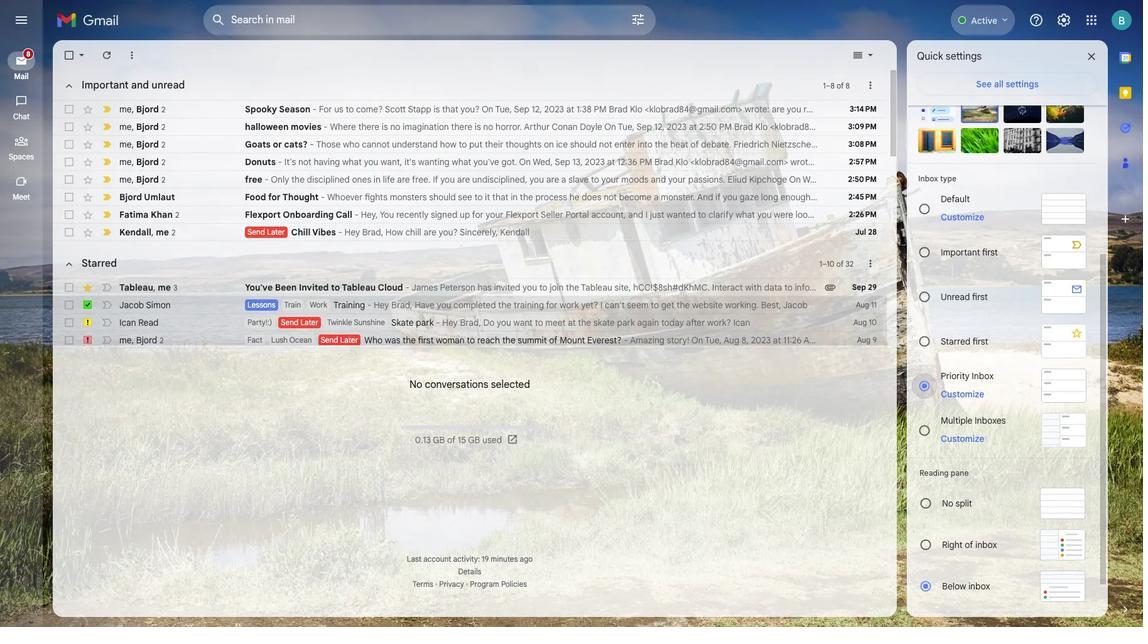 Task type: vqa. For each thing, say whether or not it's contained in the screenshot.


Task type: describe. For each thing, give the bounding box(es) containing it.
sep up horror.
[[514, 104, 530, 115]]

toggle split pane mode image
[[852, 49, 865, 62]]

life
[[383, 174, 395, 185]]

what right the clarify
[[736, 209, 755, 221]]

2 for 3:14 pm
[[161, 105, 165, 114]]

to right want
[[535, 317, 543, 329]]

1 horizontal spatial a
[[654, 192, 659, 203]]

1 park from the left
[[416, 317, 434, 329]]

best,
[[761, 300, 782, 311]]

1 horizontal spatial kendall
[[500, 227, 530, 238]]

klo down readings
[[941, 174, 954, 185]]

mount
[[560, 335, 585, 346]]

2 vertical spatial aug
[[858, 336, 871, 345]]

<klobrad84@gmail.com> up 2:50
[[645, 104, 743, 115]]

terms link
[[413, 580, 433, 589]]

3 row from the top
[[53, 136, 1106, 153]]

3:09 pm
[[849, 122, 877, 131]]

1 flexport from the left
[[245, 209, 281, 221]]

- left where
[[324, 121, 328, 133]]

0 vertical spatial that
[[442, 104, 459, 115]]

food
[[245, 192, 266, 203]]

unread
[[152, 79, 185, 92]]

ocean
[[289, 336, 312, 345]]

- right the free
[[265, 174, 269, 185]]

, for free - only the disciplined ones in life are free. if you are undisciplined, you are a slave to your moods and your passions. eliud kipchoge on wed, sep 13, 2023 at 1:58 pm brad klo <klobrad84@gmail.com
[[132, 174, 134, 185]]

search in mail image
[[207, 9, 230, 31]]

bjord for halloween
[[136, 121, 159, 132]]

32
[[846, 259, 854, 269]]

see
[[458, 192, 472, 203]]

to left put
[[459, 139, 467, 150]]

those
[[316, 139, 341, 150]]

vibes
[[312, 227, 336, 238]]

spaces heading
[[0, 152, 43, 162]]

you up process
[[530, 174, 544, 185]]

1 no from the left
[[390, 121, 401, 133]]

me for 2:57 pm
[[119, 156, 132, 167]]

kipchoge
[[750, 174, 787, 185]]

8 inside 8 link
[[26, 50, 30, 58]]

reading
[[920, 469, 949, 478]]

me , bjord 2 for donuts
[[119, 156, 165, 167]]

5 row from the top
[[53, 171, 1049, 188]]

thought
[[283, 192, 319, 203]]

goats
[[245, 139, 271, 150]]

me for 2:50 pm
[[119, 174, 132, 185]]

the right reach
[[502, 335, 516, 346]]

reach
[[477, 335, 500, 346]]

wrote: down 3:14 pm
[[870, 121, 895, 133]]

on right got.
[[519, 156, 531, 168]]

your down it
[[486, 209, 504, 221]]

1 horizontal spatial tue,
[[618, 121, 635, 133]]

me for 3:08 pm
[[119, 139, 132, 150]]

starred for starred
[[82, 258, 117, 270]]

brad up friedrich
[[734, 121, 753, 133]]

the up thought
[[292, 174, 305, 185]]

no for no conversations selected
[[410, 379, 422, 391]]

fights
[[365, 192, 388, 203]]

0 vertical spatial or
[[273, 139, 282, 150]]

1 horizontal spatial brad,
[[391, 300, 413, 311]]

1 – 10 of 32
[[820, 259, 854, 269]]

no for no split
[[942, 498, 954, 510]]

program policies link
[[470, 580, 527, 589]]

for inside starred tab panel
[[546, 300, 558, 311]]

important for important and unread
[[82, 79, 129, 92]]

party!:)
[[248, 318, 272, 327]]

0 horizontal spatial tableau
[[119, 282, 153, 293]]

important and unread button
[[57, 73, 190, 98]]

1 horizontal spatial 8
[[831, 81, 835, 90]]

service
[[922, 209, 951, 221]]

1 horizontal spatial there
[[451, 121, 473, 133]]

to left reach
[[467, 335, 475, 346]]

undisciplined,
[[472, 174, 528, 185]]

0 vertical spatial settings
[[946, 50, 982, 63]]

hey up woman
[[443, 317, 458, 329]]

- left for
[[313, 104, 317, 115]]

0 horizontal spatial in
[[374, 174, 381, 185]]

meet heading
[[0, 192, 43, 202]]

klo up enter
[[630, 104, 643, 115]]

, for spooky season - for us to come? scott stapp is that you? on tue, sep 12, 2023 at 1:38 pm brad klo <klobrad84@gmail.com> wrote: are you ready??
[[132, 103, 134, 115]]

, for donuts - it's not having what you want, it's wanting what you've got. on wed, sep 13, 2023 at 12:36 pm brad klo <klobrad84@gmail.com> wrote: hey can i have some palm readings in exchange for
[[132, 156, 134, 167]]

2 jacob from the left
[[783, 300, 808, 311]]

at left 1:58
[[877, 174, 885, 185]]

you up training
[[523, 282, 537, 293]]

below inbox
[[942, 581, 991, 592]]

0 vertical spatial you?
[[461, 104, 480, 115]]

the right join
[[566, 282, 579, 293]]

training
[[334, 300, 365, 311]]

your up monster.
[[668, 174, 686, 185]]

have
[[857, 156, 876, 168]]

brad, inside the important and unread tab panel
[[362, 227, 383, 238]]

Search in mail search field
[[204, 5, 656, 35]]

4:19
[[908, 139, 924, 150]]

wanting
[[418, 156, 450, 168]]

me , bjord 2 inside starred tab panel
[[119, 335, 164, 346]]

starred tab panel
[[53, 241, 1144, 455]]

at left 1:38 at the top right of page
[[567, 104, 574, 115]]

account
[[424, 555, 451, 564]]

at left 4:19
[[898, 139, 906, 150]]

2 vertical spatial send
[[321, 336, 338, 345]]

<klobrad84@gmail.com> down 'ready??'
[[770, 121, 868, 133]]

us
[[334, 104, 344, 115]]

customize for multiple inboxes
[[941, 433, 985, 445]]

of left inbox section options image
[[837, 81, 844, 90]]

hey left guys
[[897, 121, 913, 133]]

are right guys
[[958, 121, 971, 133]]

whoever
[[327, 192, 363, 203]]

ones
[[352, 174, 372, 185]]

you've
[[245, 282, 273, 293]]

1 – 8 of 8
[[823, 81, 850, 90]]

1 horizontal spatial 12,
[[655, 121, 665, 133]]

0 horizontal spatial is
[[382, 121, 388, 133]]

2023 up goats or cats? - those who cannot understand how to put their thoughts on ice should not enter into the heat of debate. friedrich nietzsche on tue, sep 12, 2023 at 4:19 pm brad klo <klobrad84@gmail.com> wrote: i at the top of the page
[[667, 121, 687, 133]]

28
[[868, 227, 877, 237]]

2 data from the left
[[929, 282, 947, 293]]

slave
[[569, 174, 589, 185]]

klo up exchange
[[962, 139, 975, 150]]

on right doyle
[[605, 121, 616, 133]]

for up inbox type element
[[1011, 156, 1022, 168]]

1 horizontal spatial tableau
[[342, 282, 376, 293]]

2 for aug 9
[[160, 336, 164, 345]]

0 horizontal spatial into
[[638, 139, 653, 150]]

sep up goats or cats? - those who cannot understand how to put their thoughts on ice should not enter into the heat of debate. friedrich nietzsche on tue, sep 12, 2023 at 4:19 pm brad klo <klobrad84@gmail.com> wrote: i at the top of the page
[[637, 121, 652, 133]]

important for important first
[[941, 247, 980, 258]]

1 were from the left
[[774, 209, 794, 221]]

doyle
[[580, 121, 603, 133]]

2023 up 'slave' at the top
[[585, 156, 605, 168]]

me for aug 9
[[119, 335, 132, 346]]

to left inform on the top right
[[785, 282, 793, 293]]

2023 up 2:45 pm at top right
[[855, 174, 875, 185]]

the left abyss
[[870, 192, 883, 203]]

0 horizontal spatial tue,
[[495, 104, 512, 115]]

, for you've been invited to tableau cloud - james peterson has invited you to join the tableau site, hcc!$8sh#dkhmc. interact with data to inform your decisions. customize data visualizations to answer your questions. share dis
[[153, 282, 156, 293]]

you right have
[[437, 300, 451, 311]]

sep up an
[[825, 174, 841, 185]]

me , bjord 2 for halloween
[[119, 121, 165, 132]]

you
[[380, 209, 394, 221]]

priority inbox
[[941, 370, 994, 382]]

some
[[878, 156, 900, 168]]

passions.
[[688, 174, 726, 185]]

gmail image
[[57, 8, 125, 33]]

split
[[956, 498, 973, 510]]

are up process
[[546, 174, 559, 185]]

customize button for default
[[934, 210, 992, 225]]

what right guys
[[936, 121, 956, 133]]

guys
[[915, 121, 934, 133]]

2 horizontal spatial there
[[851, 209, 872, 221]]

klo up friedrich
[[756, 121, 768, 133]]

0 vertical spatial inbox
[[976, 540, 997, 551]]

1 ican from the left
[[119, 317, 136, 329]]

you.
[[986, 192, 1003, 203]]

1 horizontal spatial wed,
[[803, 174, 823, 185]]

yet?
[[581, 300, 598, 311]]

to right 'slave' at the top
[[591, 174, 599, 185]]

0 vertical spatial in
[[961, 156, 968, 168]]

of down meet
[[549, 335, 558, 346]]

hey left can
[[818, 156, 833, 168]]

meet
[[13, 192, 30, 202]]

- right 'everest?' on the bottom of the page
[[624, 335, 628, 346]]

you've been invited to tableau cloud - james peterson has invited you to join the tableau site, hcc!$8sh#dkhmc. interact with data to inform your decisions. customize data visualizations to answer your questions. share dis
[[245, 282, 1144, 293]]

1 · from the left
[[435, 580, 437, 589]]

the down yet?
[[578, 317, 592, 329]]

exchange
[[970, 156, 1009, 168]]

to right invited
[[331, 282, 340, 293]]

how
[[440, 139, 457, 150]]

of left 32
[[837, 259, 844, 269]]

row containing ican read
[[53, 314, 887, 332]]

2 vertical spatial later
[[340, 336, 358, 345]]

row containing bjord umlaut
[[53, 188, 1003, 206]]

2 park from the left
[[617, 317, 635, 329]]

2 vertical spatial tue,
[[827, 139, 844, 150]]

join
[[550, 282, 564, 293]]

brad up readings
[[941, 139, 960, 150]]

what down who
[[342, 156, 362, 168]]

aug 9
[[858, 336, 877, 345]]

for down only
[[268, 192, 281, 203]]

1 horizontal spatial should
[[570, 139, 597, 150]]

again
[[637, 317, 659, 329]]

selected
[[491, 379, 530, 391]]

are up see at the top left of the page
[[457, 174, 470, 185]]

fatima
[[119, 209, 149, 220]]

last
[[407, 555, 422, 564]]

1 horizontal spatial in
[[511, 192, 518, 203]]

movies
[[291, 121, 322, 133]]

seller
[[541, 209, 563, 221]]

signed
[[431, 209, 458, 221]]

bjord for spooky
[[136, 103, 159, 115]]

are right life
[[397, 174, 410, 185]]

put
[[469, 139, 483, 150]]

below
[[942, 581, 967, 592]]

invited
[[494, 282, 521, 293]]

moods
[[622, 174, 649, 185]]

1 vertical spatial inbox
[[972, 370, 994, 382]]

what down how
[[452, 156, 471, 168]]

inbox type element
[[919, 174, 1087, 183]]

2 flexport from the left
[[506, 209, 539, 221]]

0 horizontal spatial send later
[[281, 318, 319, 327]]

pm up free - only the disciplined ones in life are free. if you are undisciplined, you are a slave to your moods and your passions. eliud kipchoge on wed, sep 13, 2023 at 1:58 pm brad klo <klobrad84@gmail.com
[[640, 156, 653, 168]]

pm right 2:50
[[719, 121, 732, 133]]

2 no from the left
[[483, 121, 494, 133]]

your right answer
[[1046, 282, 1064, 293]]

work
[[310, 300, 327, 310]]

Search in mail text field
[[231, 14, 596, 26]]

recently
[[396, 209, 429, 221]]

- right the cloud
[[405, 282, 410, 293]]

2:26 pm
[[849, 210, 877, 219]]

2 · from the left
[[466, 580, 468, 589]]

first for starred first
[[973, 336, 989, 347]]

are up nietzsche at the right top of page
[[772, 104, 785, 115]]

0 horizontal spatial 10
[[827, 259, 835, 269]]

spooky season - for us to come? scott stapp is that you? on tue, sep 12, 2023 at 1:38 pm brad klo <klobrad84@gmail.com> wrote: are you ready??
[[245, 104, 836, 115]]

starred button
[[57, 252, 122, 277]]

2:50 pm
[[848, 175, 877, 184]]

you down "cannot" in the top left of the page
[[364, 156, 379, 168]]

first inside starred tab panel
[[418, 335, 434, 346]]

is for scott
[[434, 104, 440, 115]]

details
[[458, 567, 482, 577]]

- right call
[[355, 209, 359, 221]]

2 horizontal spatial a
[[874, 209, 879, 221]]

got.
[[502, 156, 517, 168]]

portal
[[566, 209, 589, 221]]

2 gb from the left
[[468, 435, 480, 446]]

you right 'if'
[[723, 192, 738, 203]]

last account activity: 19 minutes ago details terms · privacy · program policies
[[407, 555, 533, 589]]

today
[[662, 317, 684, 329]]

completed
[[454, 300, 496, 311]]

1 horizontal spatial later
[[301, 318, 319, 327]]

hey down call
[[345, 227, 360, 238]]

having
[[314, 156, 340, 168]]

the right was
[[403, 335, 416, 346]]

customize inside starred tab panel
[[885, 282, 927, 293]]

1 horizontal spatial send
[[281, 318, 299, 327]]

settings image
[[1057, 13, 1072, 28]]

customize for priority inbox
[[941, 389, 985, 400]]

arthur
[[524, 121, 550, 133]]

mail heading
[[0, 72, 43, 82]]

conan
[[552, 121, 578, 133]]

2 vertical spatial and
[[628, 209, 644, 221]]

flexport onboarding call - hey, you recently signed up for your flexport seller portal account, and i just wanted to clarify what you were looking for. is there a particular service you need support with, or were you just
[[245, 209, 1111, 221]]

of left 15
[[447, 435, 456, 446]]

bjord for goats
[[136, 139, 159, 150]]

0 horizontal spatial inbox
[[919, 174, 939, 183]]

share
[[1109, 282, 1132, 293]]

klo down heat
[[676, 156, 688, 168]]

to left get at top right
[[651, 300, 659, 311]]

lessons
[[248, 300, 276, 310]]

0 vertical spatial wed,
[[533, 156, 553, 168]]

website
[[692, 300, 723, 311]]

- right "cats?" at left top
[[310, 139, 314, 150]]

row containing tableau
[[53, 279, 1144, 297]]

back
[[947, 192, 966, 203]]

0 horizontal spatial there
[[358, 121, 380, 133]]

1 gb from the left
[[433, 435, 445, 446]]

brad right 1:38 at the top right of page
[[609, 104, 628, 115]]

row containing kendall
[[53, 224, 887, 241]]

to left it
[[475, 192, 483, 203]]

0 horizontal spatial kendall
[[119, 227, 151, 238]]

right
[[942, 540, 963, 551]]

main content containing important and unread
[[53, 40, 1144, 628]]

1 jacob from the left
[[119, 300, 144, 311]]

to down and
[[698, 209, 707, 221]]

pm right 4:19
[[926, 139, 939, 150]]

your up the food for thought - whoever fights monsters should see to it that in the process he does not become a monster. and if you gaze long enough into an abyss, the abyss will gaze back into you.
[[602, 174, 619, 185]]

wanted
[[667, 209, 696, 221]]

2 just from the left
[[1096, 209, 1111, 221]]

you down 'long'
[[758, 209, 772, 221]]

12 row from the top
[[53, 332, 887, 349]]



Task type: locate. For each thing, give the bounding box(es) containing it.
park
[[416, 317, 434, 329], [617, 317, 635, 329]]

inbox section options image
[[865, 258, 877, 270]]

1 vertical spatial no
[[942, 498, 954, 510]]

me , bjord 2 for spooky
[[119, 103, 165, 115]]

0 vertical spatial –
[[826, 81, 831, 90]]

you right if
[[441, 174, 455, 185]]

2 vertical spatial in
[[511, 192, 518, 203]]

2 gaze from the left
[[926, 192, 945, 203]]

more image
[[126, 49, 138, 62]]

2 inside kendall , me 2
[[171, 228, 175, 237]]

into
[[638, 139, 653, 150], [813, 192, 828, 203], [969, 192, 984, 203]]

there down come?
[[358, 121, 380, 133]]

ican
[[119, 317, 136, 329], [734, 317, 750, 329]]

5 me , bjord 2 from the top
[[119, 174, 165, 185]]

1 vertical spatial important
[[941, 247, 980, 258]]

None checkbox
[[63, 49, 75, 62], [63, 121, 75, 133], [63, 156, 75, 168], [63, 191, 75, 204], [63, 209, 75, 221], [63, 299, 75, 312], [63, 334, 75, 347], [63, 49, 75, 62], [63, 121, 75, 133], [63, 156, 75, 168], [63, 191, 75, 204], [63, 209, 75, 221], [63, 299, 75, 312], [63, 334, 75, 347]]

work
[[560, 300, 579, 311]]

later inside send later chill vibes - hey brad, how chill are you? sincerely, kendall
[[267, 227, 285, 237]]

0 vertical spatial send
[[248, 227, 265, 237]]

0 horizontal spatial 13,
[[573, 156, 583, 168]]

customize for default
[[941, 212, 985, 223]]

bjord for donuts
[[136, 156, 159, 167]]

, for goats or cats? - those who cannot understand how to put their thoughts on ice should not enter into the heat of debate. friedrich nietzsche on tue, sep 12, 2023 at 4:19 pm brad klo <klobrad84@gmail.com> wrote: i
[[132, 139, 134, 150]]

tab list
[[1108, 40, 1144, 582]]

pane
[[951, 469, 969, 478]]

not
[[599, 139, 612, 150], [298, 156, 312, 168], [604, 192, 617, 203]]

gaze up service
[[926, 192, 945, 203]]

2 for 2:57 pm
[[161, 157, 165, 167]]

he
[[570, 192, 580, 203]]

into up 'need'
[[969, 192, 984, 203]]

navigation containing mail
[[0, 40, 44, 628]]

training - hey brad, have you completed the training for work yet? i can't seem to get the website working. best, jacob
[[334, 300, 808, 311]]

0 horizontal spatial 8
[[26, 50, 30, 58]]

at inside starred tab panel
[[568, 317, 576, 329]]

skate park - hey brad, do you want to meet at the skate park again today after work? ican
[[392, 317, 750, 329]]

inbox right below
[[969, 581, 991, 592]]

0 vertical spatial important
[[82, 79, 129, 92]]

row up seller
[[53, 188, 1003, 206]]

3 customize button from the top
[[934, 431, 992, 446]]

0 vertical spatial tue,
[[495, 104, 512, 115]]

<klobrad84@gmail.com
[[956, 174, 1049, 185]]

who
[[343, 139, 360, 150]]

tue, up can
[[827, 139, 844, 150]]

or left "cats?" at left top
[[273, 139, 282, 150]]

1 vertical spatial settings
[[1006, 79, 1039, 90]]

1 horizontal spatial gb
[[468, 435, 480, 446]]

2 horizontal spatial into
[[969, 192, 984, 203]]

me , bjord 2 for free
[[119, 174, 165, 185]]

0 vertical spatial brad,
[[362, 227, 383, 238]]

customize button down priority inbox
[[934, 387, 992, 402]]

later left chill
[[267, 227, 285, 237]]

and
[[131, 79, 149, 92], [651, 174, 666, 185], [628, 209, 644, 221]]

of right heat
[[691, 139, 699, 150]]

2 horizontal spatial tue,
[[827, 139, 844, 150]]

1 horizontal spatial ican
[[734, 317, 750, 329]]

inbox right 'right'
[[976, 540, 997, 551]]

and inside button
[[131, 79, 149, 92]]

2 for 2:50 pm
[[161, 175, 165, 184]]

1 me , bjord 2 from the top
[[119, 103, 165, 115]]

2 horizontal spatial 12,
[[864, 139, 874, 150]]

chat heading
[[0, 112, 43, 122]]

row
[[53, 101, 887, 118], [53, 118, 1101, 136], [53, 136, 1106, 153], [53, 153, 1022, 171], [53, 171, 1049, 188], [53, 188, 1003, 206], [53, 206, 1111, 224], [53, 224, 887, 241], [53, 279, 1144, 297], [53, 297, 887, 314], [53, 314, 887, 332], [53, 332, 887, 349]]

been
[[275, 282, 297, 293]]

10 left 32
[[827, 259, 835, 269]]

reading pane
[[920, 469, 969, 478]]

1 for starred
[[820, 259, 823, 269]]

me for 3:09 pm
[[119, 121, 132, 132]]

2 for jul 28
[[171, 228, 175, 237]]

the left heat
[[655, 139, 668, 150]]

jacob up ican read
[[119, 300, 144, 311]]

wrote:
[[745, 104, 770, 115], [870, 121, 895, 133], [1077, 139, 1102, 150], [791, 156, 815, 168]]

8 row from the top
[[53, 224, 887, 241]]

8 link
[[8, 48, 35, 70]]

woman
[[436, 335, 465, 346]]

first for important first
[[983, 247, 998, 258]]

1 data from the left
[[764, 282, 782, 293]]

simon
[[146, 300, 171, 311]]

for right up on the top left of the page
[[472, 209, 484, 221]]

6 row from the top
[[53, 188, 1003, 206]]

0 vertical spatial not
[[599, 139, 612, 150]]

0 horizontal spatial should
[[429, 192, 456, 203]]

aug for hey brad, do you want to meet at the skate park again today after work? ican
[[854, 318, 867, 327]]

1 horizontal spatial and
[[628, 209, 644, 221]]

what
[[936, 121, 956, 133], [342, 156, 362, 168], [452, 156, 471, 168], [736, 209, 755, 221]]

main menu image
[[14, 13, 29, 28]]

that up imagination
[[442, 104, 459, 115]]

with,
[[1026, 209, 1045, 221]]

skate
[[392, 317, 414, 329]]

wrote: up friedrich
[[745, 104, 770, 115]]

send inside send later chill vibes - hey brad, how chill are you? sincerely, kendall
[[248, 227, 265, 237]]

policies
[[501, 580, 527, 589]]

2 halloween from the left
[[1026, 121, 1066, 133]]

0 horizontal spatial 12,
[[532, 104, 542, 115]]

no
[[390, 121, 401, 133], [483, 121, 494, 133]]

you right do
[[497, 317, 511, 329]]

advanced search options image
[[626, 7, 651, 32]]

flexport down the food
[[245, 209, 281, 221]]

aug for hey brad, have you completed the training for work yet? i can't seem to get the website working. best, jacob
[[856, 300, 870, 310]]

to
[[346, 104, 354, 115], [459, 139, 467, 150], [591, 174, 599, 185], [475, 192, 483, 203], [698, 209, 707, 221], [331, 282, 340, 293], [539, 282, 548, 293], [785, 282, 793, 293], [1004, 282, 1013, 293], [651, 300, 659, 311], [535, 317, 543, 329], [467, 335, 475, 346]]

2 me , bjord 2 from the top
[[119, 121, 165, 132]]

1 horizontal spatial send later
[[321, 336, 358, 345]]

1 vertical spatial and
[[651, 174, 666, 185]]

2 for 3:08 pm
[[161, 140, 165, 149]]

later up the ocean
[[301, 318, 319, 327]]

, for halloween movies - where there is no imagination there is no horror. arthur conan doyle on tue, sep 12, 2023 at 2:50 pm brad klo <klobrad84@gmail.com> wrote: hey guys what are your favorite halloween movies?
[[132, 121, 134, 132]]

10 row from the top
[[53, 297, 887, 314]]

is for imagination
[[475, 121, 481, 133]]

7 row from the top
[[53, 206, 1111, 224]]

cats?
[[284, 139, 308, 150]]

sep inside starred tab panel
[[852, 283, 866, 292]]

2023 up some
[[876, 139, 896, 150]]

6 me , bjord 2 from the top
[[119, 335, 164, 346]]

you? up put
[[461, 104, 480, 115]]

the
[[655, 139, 668, 150], [292, 174, 305, 185], [520, 192, 533, 203], [870, 192, 883, 203], [566, 282, 579, 293], [498, 300, 512, 311], [677, 300, 690, 311], [578, 317, 592, 329], [403, 335, 416, 346], [502, 335, 516, 346]]

4 me , bjord 2 from the top
[[119, 156, 165, 167]]

2 inside starred tab panel
[[160, 336, 164, 345]]

1 vertical spatial that
[[492, 192, 509, 203]]

me , bjord 2 for goats
[[119, 139, 165, 150]]

1 vertical spatial 13,
[[843, 174, 853, 185]]

1 vertical spatial inbox
[[969, 581, 991, 592]]

1 halloween from the left
[[245, 121, 289, 133]]

starred inside button
[[82, 258, 117, 270]]

see all settings button
[[917, 73, 1098, 96]]

how
[[386, 227, 403, 238]]

settings right quick
[[946, 50, 982, 63]]

- up woman
[[436, 317, 440, 329]]

looking
[[796, 209, 825, 221]]

2 vertical spatial customize button
[[934, 431, 992, 446]]

11 row from the top
[[53, 314, 887, 332]]

1 up 'ready??'
[[823, 81, 826, 90]]

brad, down completed
[[460, 317, 481, 329]]

1 vertical spatial send
[[281, 318, 299, 327]]

4 row from the top
[[53, 153, 1022, 171]]

2 row from the top
[[53, 118, 1101, 136]]

- right "vibes"
[[338, 227, 342, 238]]

1 horizontal spatial into
[[813, 192, 828, 203]]

tableau
[[119, 282, 153, 293], [342, 282, 376, 293], [581, 282, 613, 293]]

everest?
[[588, 335, 622, 346]]

1 horizontal spatial no
[[942, 498, 954, 510]]

of right 'right'
[[965, 540, 973, 551]]

1 horizontal spatial were
[[1058, 209, 1077, 221]]

work?
[[708, 317, 731, 329]]

into right enter
[[638, 139, 653, 150]]

0 horizontal spatial later
[[267, 227, 285, 237]]

1 just from the left
[[650, 209, 665, 221]]

wed, down on
[[533, 156, 553, 168]]

0 horizontal spatial data
[[764, 282, 782, 293]]

come?
[[356, 104, 383, 115]]

there
[[358, 121, 380, 133], [451, 121, 473, 133], [851, 209, 872, 221]]

0 horizontal spatial no
[[410, 379, 422, 391]]

row up put
[[53, 101, 887, 118]]

0 horizontal spatial just
[[650, 209, 665, 221]]

reading pane element
[[920, 469, 1086, 478]]

on up enough
[[789, 174, 801, 185]]

1 vertical spatial not
[[298, 156, 312, 168]]

ican down working.
[[734, 317, 750, 329]]

0 vertical spatial 12,
[[532, 104, 542, 115]]

imagination
[[403, 121, 449, 133]]

1 vertical spatial should
[[429, 192, 456, 203]]

later down 'twinkle sunshine'
[[340, 336, 358, 345]]

1 inside the important and unread tab panel
[[823, 81, 826, 90]]

hcc!$8sh#dkhmc.
[[633, 282, 710, 293]]

row containing jacob simon
[[53, 297, 887, 314]]

0 horizontal spatial flexport
[[245, 209, 281, 221]]

you?
[[461, 104, 480, 115], [439, 227, 458, 238]]

– for starred
[[823, 259, 827, 269]]

bjord for free
[[136, 174, 159, 185]]

1 for important and unread
[[823, 81, 826, 90]]

– inside starred tab panel
[[823, 259, 827, 269]]

0 horizontal spatial no
[[390, 121, 401, 133]]

2 horizontal spatial is
[[475, 121, 481, 133]]

multiple
[[941, 415, 973, 426]]

starred
[[82, 258, 117, 270], [941, 336, 971, 347]]

2023 up conan
[[544, 104, 564, 115]]

0 horizontal spatial settings
[[946, 50, 982, 63]]

– up has attachment icon
[[823, 259, 827, 269]]

sep up 2:57 pm
[[846, 139, 861, 150]]

0 horizontal spatial or
[[273, 139, 282, 150]]

2 were from the left
[[1058, 209, 1077, 221]]

dis
[[1135, 282, 1144, 293]]

has attachment image
[[824, 281, 837, 294]]

send
[[248, 227, 265, 237], [281, 318, 299, 327], [321, 336, 338, 345]]

1 horizontal spatial that
[[492, 192, 509, 203]]

pm right 1:58
[[905, 174, 918, 185]]

no left conversations
[[410, 379, 422, 391]]

1 vertical spatial later
[[301, 318, 319, 327]]

0 horizontal spatial you?
[[439, 227, 458, 238]]

is right stapp at the top left of page
[[434, 104, 440, 115]]

row down doyle
[[53, 136, 1106, 153]]

fact
[[248, 336, 263, 345]]

first up visualizations
[[983, 247, 998, 258]]

i inside starred tab panel
[[601, 300, 603, 311]]

- down disciplined
[[321, 192, 325, 203]]

0 horizontal spatial ·
[[435, 580, 437, 589]]

is
[[434, 104, 440, 115], [382, 121, 388, 133], [475, 121, 481, 133]]

tableau up training
[[342, 282, 376, 293]]

no up their
[[483, 121, 494, 133]]

the right get at top right
[[677, 300, 690, 311]]

1 horizontal spatial flexport
[[506, 209, 539, 221]]

2 horizontal spatial tableau
[[581, 282, 613, 293]]

customize button for multiple inboxes
[[934, 431, 992, 446]]

1 horizontal spatial 10
[[869, 318, 877, 327]]

multiple inboxes
[[941, 415, 1006, 426]]

is
[[842, 209, 848, 221]]

settings inside button
[[1006, 79, 1039, 90]]

to left join
[[539, 282, 548, 293]]

2 inside fatima khan 2
[[175, 210, 179, 220]]

debate.
[[701, 139, 732, 150]]

send down the food
[[248, 227, 265, 237]]

kendall down the fatima at left top
[[119, 227, 151, 238]]

thoughts
[[506, 139, 542, 150]]

wrote: down nietzsche at the right top of page
[[791, 156, 815, 168]]

not up 'account,' on the top of the page
[[604, 192, 617, 203]]

at left 2:50
[[689, 121, 697, 133]]

1 horizontal spatial halloween
[[1026, 121, 1066, 133]]

<klobrad84@gmail.com> down 'favorite'
[[977, 139, 1075, 150]]

meet
[[545, 317, 566, 329]]

1 inside starred tab panel
[[820, 259, 823, 269]]

1 horizontal spatial gaze
[[926, 192, 945, 203]]

to left answer
[[1004, 282, 1013, 293]]

0 horizontal spatial halloween
[[245, 121, 289, 133]]

0 vertical spatial 10
[[827, 259, 835, 269]]

1 row from the top
[[53, 101, 887, 118]]

pm right 1:38 at the top right of page
[[594, 104, 607, 115]]

khan
[[151, 209, 173, 220]]

0 horizontal spatial and
[[131, 79, 149, 92]]

for.
[[827, 209, 840, 221]]

support image
[[1029, 13, 1044, 28]]

it's
[[405, 156, 416, 168]]

nietzsche
[[772, 139, 811, 150]]

starred for starred first
[[941, 336, 971, 347]]

gaze
[[740, 192, 759, 203], [926, 192, 945, 203]]

0 horizontal spatial a
[[562, 174, 566, 185]]

3 me , bjord 2 from the top
[[119, 139, 165, 150]]

2 vertical spatial a
[[874, 209, 879, 221]]

2 ican from the left
[[734, 317, 750, 329]]

customize button down multiple
[[934, 431, 992, 446]]

see
[[977, 79, 992, 90]]

first for unread first
[[972, 291, 988, 303]]

seem
[[627, 300, 649, 311]]

1 vertical spatial send later
[[321, 336, 358, 345]]

were right with,
[[1058, 209, 1077, 221]]

0 horizontal spatial send
[[248, 227, 265, 237]]

1 customize button from the top
[[934, 210, 992, 225]]

1 up inform on the top right
[[820, 259, 823, 269]]

1 horizontal spatial no
[[483, 121, 494, 133]]

quick settings element
[[917, 50, 982, 73]]

customize button for priority inbox
[[934, 387, 992, 402]]

0 vertical spatial 13,
[[573, 156, 583, 168]]

refresh image
[[101, 49, 113, 62]]

brad, up skate
[[391, 300, 413, 311]]

park down can't
[[617, 317, 635, 329]]

2 customize button from the top
[[934, 387, 992, 402]]

0 vertical spatial a
[[562, 174, 566, 185]]

priority
[[941, 370, 970, 382]]

1 horizontal spatial settings
[[1006, 79, 1039, 90]]

1 gaze from the left
[[740, 192, 759, 203]]

flexport left seller
[[506, 209, 539, 221]]

3
[[173, 283, 177, 292]]

type
[[941, 174, 957, 183]]

– inside the important and unread tab panel
[[826, 81, 831, 90]]

–
[[826, 81, 831, 90], [823, 259, 827, 269]]

aug 10
[[854, 318, 877, 327]]

do
[[484, 317, 495, 329]]

are right "chill"
[[424, 227, 437, 238]]

main content
[[53, 40, 1144, 628]]

2 horizontal spatial and
[[651, 174, 666, 185]]

decisions.
[[843, 282, 883, 293]]

row containing fatima khan
[[53, 206, 1111, 224]]

navigation
[[0, 40, 44, 628]]

<klobrad84@gmail.com> up eliud
[[691, 156, 788, 168]]

0 horizontal spatial were
[[774, 209, 794, 221]]

2 horizontal spatial 8
[[846, 81, 850, 90]]

0 vertical spatial no
[[410, 379, 422, 391]]

gb right 0.13
[[433, 435, 445, 446]]

hey,
[[361, 209, 378, 221]]

cloud
[[378, 282, 403, 293]]

None checkbox
[[63, 103, 75, 116], [63, 138, 75, 151], [63, 173, 75, 186], [63, 226, 75, 239], [63, 281, 75, 294], [63, 317, 75, 329], [63, 103, 75, 116], [63, 138, 75, 151], [63, 173, 75, 186], [63, 226, 75, 239], [63, 281, 75, 294], [63, 317, 75, 329]]

you
[[787, 104, 802, 115], [364, 156, 379, 168], [441, 174, 455, 185], [530, 174, 544, 185], [723, 192, 738, 203], [758, 209, 772, 221], [953, 209, 968, 221], [1080, 209, 1094, 221], [523, 282, 537, 293], [437, 300, 451, 311], [497, 317, 511, 329]]

customize
[[941, 212, 985, 223], [885, 282, 927, 293], [941, 389, 985, 400], [941, 433, 985, 445]]

0 horizontal spatial park
[[416, 317, 434, 329]]

0 horizontal spatial brad,
[[362, 227, 383, 238]]

on right nietzsche at the right top of page
[[813, 139, 825, 150]]

lush
[[271, 336, 288, 345]]

0 horizontal spatial gb
[[433, 435, 445, 446]]

– up 'ready??'
[[826, 81, 831, 90]]

2:57 pm
[[849, 157, 877, 167]]

park down have
[[416, 317, 434, 329]]

1 horizontal spatial park
[[617, 317, 635, 329]]

1 vertical spatial or
[[1047, 209, 1056, 221]]

season
[[279, 104, 311, 115]]

friedrich
[[734, 139, 769, 150]]

ican read
[[119, 317, 159, 329]]

enough
[[781, 192, 811, 203]]

up
[[460, 209, 470, 221]]

the down 'invited' in the left of the page
[[498, 300, 512, 311]]

important down refresh icon
[[82, 79, 129, 92]]

of
[[837, 81, 844, 90], [691, 139, 699, 150], [837, 259, 844, 269], [549, 335, 558, 346], [447, 435, 456, 446], [965, 540, 973, 551]]

2 horizontal spatial brad,
[[460, 317, 481, 329]]

inbox section options image
[[865, 79, 877, 92]]

- left it's on the left top of the page
[[278, 156, 282, 168]]

0 vertical spatial inbox
[[919, 174, 939, 183]]

– for important and unread
[[826, 81, 831, 90]]

at left the 12:36
[[607, 156, 615, 168]]

1 vertical spatial 12,
[[655, 121, 665, 133]]

important and unread tab panel
[[53, 70, 1111, 241]]

skate
[[594, 317, 615, 329]]

is up put
[[475, 121, 481, 133]]

jacob down inform on the top right
[[783, 300, 808, 311]]

ready??
[[804, 104, 836, 115]]

important inside button
[[82, 79, 129, 92]]

in left life
[[374, 174, 381, 185]]

the left process
[[520, 192, 533, 203]]

need
[[970, 209, 990, 221]]

it
[[485, 192, 490, 203]]

2 for 3:09 pm
[[161, 122, 165, 132]]

on up their
[[482, 104, 494, 115]]

important up visualizations
[[941, 247, 980, 258]]

no down scott
[[390, 121, 401, 133]]

bjord inside starred tab panel
[[136, 335, 157, 346]]

2 vertical spatial not
[[604, 192, 617, 203]]

1 vertical spatial you?
[[439, 227, 458, 238]]

umlaut
[[144, 192, 175, 203]]

9 row from the top
[[53, 279, 1144, 297]]

2 vertical spatial 12,
[[864, 139, 874, 150]]

working.
[[725, 300, 759, 311]]

visualizations
[[949, 282, 1002, 293]]

in right readings
[[961, 156, 968, 168]]

2 horizontal spatial later
[[340, 336, 358, 345]]

unread first
[[941, 291, 988, 303]]

1 horizontal spatial data
[[929, 282, 947, 293]]

important and unread
[[82, 79, 185, 92]]

1 horizontal spatial 13,
[[843, 174, 853, 185]]

follow link to manage storage image
[[507, 434, 520, 447]]

minutes
[[491, 555, 518, 564]]

gb
[[433, 435, 445, 446], [468, 435, 480, 446]]

jacob
[[119, 300, 144, 311], [783, 300, 808, 311]]

13, down can
[[843, 174, 853, 185]]

0 horizontal spatial ican
[[119, 317, 136, 329]]

me for 3:14 pm
[[119, 103, 132, 115]]

you down 'default'
[[953, 209, 968, 221]]



